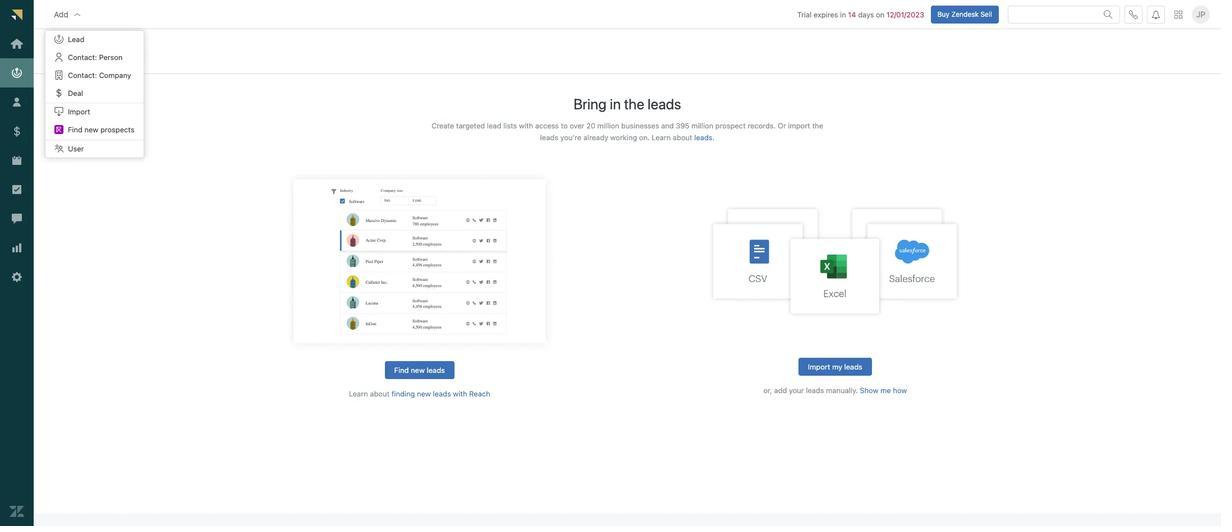 Task type: describe. For each thing, give the bounding box(es) containing it.
deal
[[68, 89, 83, 98]]

zendesk products image
[[1175, 10, 1183, 18]]

leads inside create targeted lead lists with access to over 20 million businesses and 395 million prospect records. or import the leads you're already working on. learn about
[[540, 133, 558, 142]]

lists
[[503, 121, 517, 130]]

import my leads button
[[799, 358, 872, 376]]

learn inside create targeted lead lists with access to over 20 million businesses and 395 million prospect records. or import the leads you're already working on. learn about
[[652, 133, 671, 142]]

your
[[789, 386, 804, 395]]

new for prospects
[[84, 125, 98, 134]]

manually.
[[826, 386, 858, 395]]

find for find new leads
[[394, 366, 409, 375]]

find new leads button
[[385, 362, 455, 380]]

leads
[[71, 44, 104, 59]]

zendesk
[[952, 10, 979, 18]]

bring in the leads
[[574, 95, 681, 112]]

the inside create targeted lead lists with access to over 20 million businesses and 395 million prospect records. or import the leads you're already working on. learn about
[[812, 121, 823, 130]]

collaborators image
[[54, 144, 63, 153]]

or, add your leads manually. show me how
[[764, 386, 907, 395]]

1 vertical spatial about
[[370, 390, 390, 399]]

working
[[71, 37, 100, 44]]

contact: for contact: company
[[68, 71, 97, 80]]

about inside create targeted lead lists with access to over 20 million businesses and 395 million prospect records. or import the leads you're already working on. learn about
[[673, 133, 692, 142]]

finding
[[392, 390, 415, 399]]

20
[[587, 121, 596, 130]]

contact: company
[[68, 71, 131, 80]]

12/01/2023
[[887, 10, 924, 19]]

1 vertical spatial learn
[[349, 390, 368, 399]]

14
[[848, 10, 856, 19]]

user
[[68, 144, 84, 153]]

leads right your
[[806, 386, 824, 395]]

show
[[860, 386, 879, 395]]

leads.
[[694, 133, 715, 142]]

find for find new prospects
[[68, 125, 82, 134]]

contact: person
[[68, 53, 123, 62]]

to
[[561, 121, 568, 130]]

working
[[610, 133, 637, 142]]

find new leads
[[394, 366, 445, 375]]

or
[[778, 121, 786, 130]]

0 horizontal spatial the
[[624, 95, 645, 112]]

buy zendesk sell button
[[931, 5, 999, 23]]

calls image
[[1129, 10, 1138, 19]]

leads image
[[54, 35, 63, 44]]

you're
[[560, 133, 582, 142]]

import
[[788, 121, 810, 130]]

leads inside button
[[427, 366, 445, 375]]

0 horizontal spatial in
[[610, 95, 621, 112]]

add
[[774, 386, 787, 395]]

jp button
[[1192, 5, 1210, 23]]

trial expires in 14 days on 12/01/2023
[[797, 10, 924, 19]]



Task type: locate. For each thing, give the bounding box(es) containing it.
find right reach fill icon
[[68, 125, 82, 134]]

show me how link
[[860, 386, 907, 396]]

targeted
[[456, 121, 485, 130]]

new up learn about finding new leads with reach
[[411, 366, 425, 375]]

learn left finding
[[349, 390, 368, 399]]

contact:
[[68, 53, 97, 62], [68, 71, 97, 80]]

bell image
[[1152, 10, 1161, 19]]

learn down and
[[652, 133, 671, 142]]

leads down find new leads button
[[433, 390, 451, 399]]

reach fill image
[[54, 125, 63, 134]]

bring
[[574, 95, 607, 112]]

finding new leads with reach link
[[392, 390, 490, 399]]

buy zendesk sell
[[938, 10, 992, 18]]

access
[[535, 121, 559, 130]]

find up finding
[[394, 366, 409, 375]]

find inside button
[[394, 366, 409, 375]]

0 vertical spatial the
[[624, 95, 645, 112]]

list
[[102, 37, 115, 44]]

add button
[[45, 3, 91, 26]]

the right import
[[812, 121, 823, 130]]

zendesk image
[[10, 505, 24, 519]]

chevron up image
[[73, 10, 82, 19]]

learn about finding new leads with reach
[[349, 390, 490, 399]]

or,
[[764, 386, 772, 395]]

new
[[84, 125, 98, 134], [411, 366, 425, 375], [417, 390, 431, 399]]

building image
[[54, 71, 63, 80]]

about
[[673, 133, 692, 142], [370, 390, 390, 399]]

contact: down 'working' on the top
[[68, 53, 97, 62]]

new right finding
[[417, 390, 431, 399]]

0 horizontal spatial import
[[68, 107, 90, 116]]

expires
[[814, 10, 838, 19]]

0 vertical spatial new
[[84, 125, 98, 134]]

and
[[661, 121, 674, 130]]

import for import my leads
[[808, 362, 830, 371]]

2 contact: from the top
[[68, 71, 97, 80]]

1 vertical spatial the
[[812, 121, 823, 130]]

1 horizontal spatial import
[[808, 362, 830, 371]]

the
[[624, 95, 645, 112], [812, 121, 823, 130]]

company
[[99, 71, 131, 80]]

person
[[99, 53, 123, 62]]

1 horizontal spatial in
[[840, 10, 846, 19]]

1 vertical spatial with
[[453, 390, 467, 399]]

1 contact: from the top
[[68, 53, 97, 62]]

new inside find new leads button
[[411, 366, 425, 375]]

how
[[893, 386, 907, 395]]

1 horizontal spatial million
[[692, 121, 714, 130]]

1 horizontal spatial about
[[673, 133, 692, 142]]

1 horizontal spatial the
[[812, 121, 823, 130]]

leads right my
[[844, 362, 863, 371]]

1 horizontal spatial learn
[[652, 133, 671, 142]]

learn
[[652, 133, 671, 142], [349, 390, 368, 399]]

import left my
[[808, 362, 830, 371]]

leads down access
[[540, 133, 558, 142]]

million up already
[[598, 121, 619, 130]]

0 vertical spatial with
[[519, 121, 533, 130]]

prospect
[[716, 121, 746, 130]]

0 vertical spatial import
[[68, 107, 90, 116]]

1 vertical spatial contact:
[[68, 71, 97, 80]]

buy
[[938, 10, 950, 18]]

me
[[881, 386, 891, 395]]

working list leads
[[71, 37, 115, 59]]

on
[[876, 10, 885, 19]]

million up leads.
[[692, 121, 714, 130]]

import down deal
[[68, 107, 90, 116]]

0 vertical spatial about
[[673, 133, 692, 142]]

leads up and
[[648, 95, 681, 112]]

1 million from the left
[[598, 121, 619, 130]]

0 horizontal spatial about
[[370, 390, 390, 399]]

import
[[68, 107, 90, 116], [808, 362, 830, 371]]

in right bring
[[610, 95, 621, 112]]

leads up finding new leads with reach link
[[427, 366, 445, 375]]

in
[[840, 10, 846, 19], [610, 95, 621, 112]]

prospects
[[100, 125, 134, 134]]

0 vertical spatial learn
[[652, 133, 671, 142]]

records.
[[748, 121, 776, 130]]

about left finding
[[370, 390, 390, 399]]

sell
[[981, 10, 992, 18]]

395
[[676, 121, 690, 130]]

with inside create targeted lead lists with access to over 20 million businesses and 395 million prospect records. or import the leads you're already working on. learn about
[[519, 121, 533, 130]]

import for import
[[68, 107, 90, 116]]

2 million from the left
[[692, 121, 714, 130]]

search image
[[1104, 10, 1113, 19]]

0 vertical spatial in
[[840, 10, 846, 19]]

my
[[832, 362, 842, 371]]

the up businesses
[[624, 95, 645, 112]]

lead
[[487, 121, 501, 130]]

import inside 'button'
[[808, 362, 830, 371]]

contacts image
[[54, 53, 63, 62]]

0 horizontal spatial find
[[68, 125, 82, 134]]

find
[[68, 125, 82, 134], [394, 366, 409, 375]]

1 vertical spatial import
[[808, 362, 830, 371]]

lead
[[68, 35, 84, 44]]

1 vertical spatial new
[[411, 366, 425, 375]]

1 horizontal spatial with
[[519, 121, 533, 130]]

1 vertical spatial find
[[394, 366, 409, 375]]

0 horizontal spatial learn
[[349, 390, 368, 399]]

leads inside 'button'
[[844, 362, 863, 371]]

contact: for contact: person
[[68, 53, 97, 62]]

in left 14
[[840, 10, 846, 19]]

leads. link
[[694, 133, 715, 143]]

add
[[54, 9, 68, 19]]

0 vertical spatial find
[[68, 125, 82, 134]]

1 horizontal spatial find
[[394, 366, 409, 375]]

2 vertical spatial new
[[417, 390, 431, 399]]

find new prospects
[[68, 125, 134, 134]]

contact: up deal
[[68, 71, 97, 80]]

trial
[[797, 10, 812, 19]]

reach
[[469, 390, 490, 399]]

jp
[[1197, 9, 1206, 19]]

0 horizontal spatial with
[[453, 390, 467, 399]]

million
[[598, 121, 619, 130], [692, 121, 714, 130]]

days
[[858, 10, 874, 19]]

new left prospects
[[84, 125, 98, 134]]

businesses
[[621, 121, 659, 130]]

on.
[[639, 133, 650, 142]]

over
[[570, 121, 585, 130]]

with right lists
[[519, 121, 533, 130]]

already
[[584, 133, 608, 142]]

with
[[519, 121, 533, 130], [453, 390, 467, 399]]

leads
[[648, 95, 681, 112], [540, 133, 558, 142], [844, 362, 863, 371], [427, 366, 445, 375], [806, 386, 824, 395], [433, 390, 451, 399]]

0 vertical spatial contact:
[[68, 53, 97, 62]]

with left reach
[[453, 390, 467, 399]]

import my leads
[[808, 362, 863, 371]]

about down "395"
[[673, 133, 692, 142]]

1 vertical spatial in
[[610, 95, 621, 112]]

0 horizontal spatial million
[[598, 121, 619, 130]]

new for leads
[[411, 366, 425, 375]]

import image
[[54, 107, 63, 116]]

create targeted lead lists with access to over 20 million businesses and 395 million prospect records. or import the leads you're already working on. learn about
[[432, 121, 823, 142]]

deals image
[[54, 89, 63, 98]]

create
[[432, 121, 454, 130]]



Task type: vqa. For each thing, say whether or not it's contained in the screenshot.
Edit link corresponding to Not interested
no



